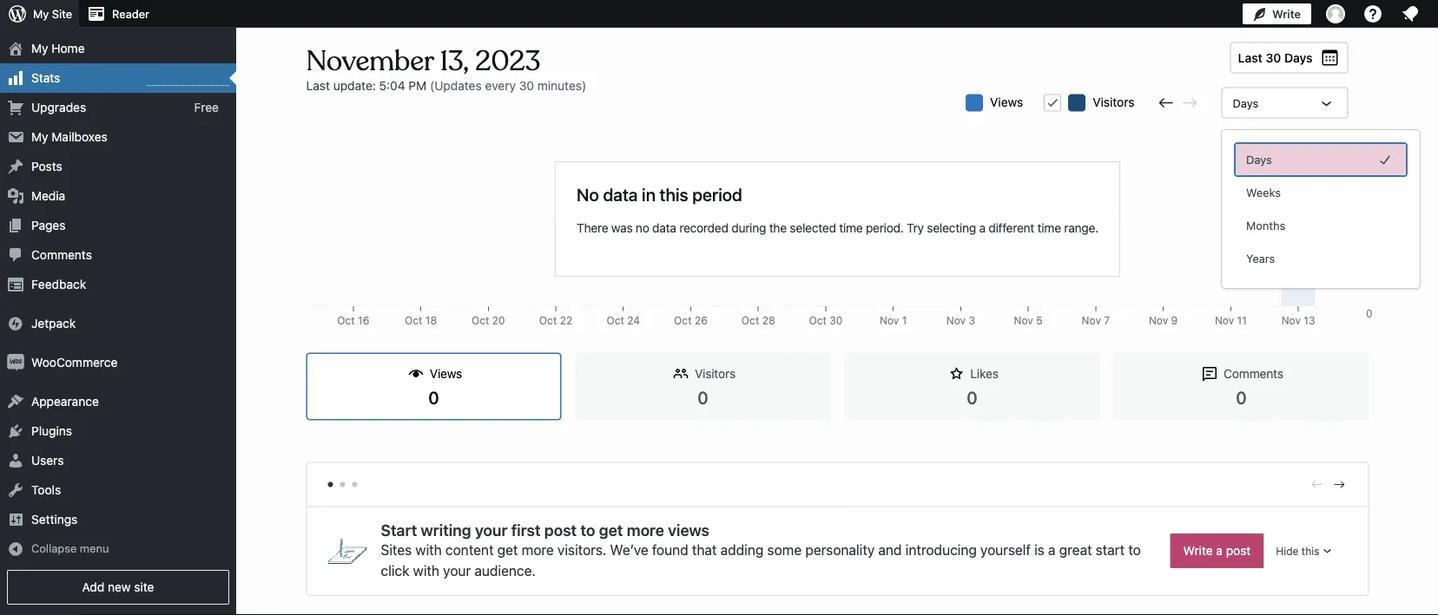 Task type: locate. For each thing, give the bounding box(es) containing it.
2 100,000 from the top
[[1333, 315, 1373, 327]]

None checkbox
[[1044, 94, 1062, 112]]

2 vertical spatial my
[[31, 130, 48, 144]]

days down last 30 days
[[1233, 96, 1259, 109]]

0 horizontal spatial time
[[839, 221, 863, 235]]

get up 'audience.'
[[498, 542, 518, 559]]

oct left 20
[[472, 315, 489, 327]]

my up "posts"
[[31, 130, 48, 144]]

this right in
[[660, 184, 688, 205]]

time left the range.
[[1038, 221, 1061, 235]]

write a post button
[[1171, 534, 1264, 569]]

0 horizontal spatial 30
[[519, 78, 534, 93]]

1 100,000 from the top
[[1333, 134, 1373, 146]]

your up content
[[475, 521, 508, 540]]

0 down 18
[[428, 387, 439, 408]]

1 horizontal spatial get
[[599, 521, 623, 540]]

my for my site
[[33, 7, 49, 20]]

1 vertical spatial post
[[1226, 544, 1251, 559]]

a left hide
[[1217, 544, 1223, 559]]

1 vertical spatial img image
[[7, 355, 24, 372]]

oct left 28
[[742, 315, 759, 327]]

1 horizontal spatial your
[[475, 521, 508, 540]]

period
[[692, 184, 743, 205]]

0 horizontal spatial post
[[544, 521, 577, 540]]

0 vertical spatial your
[[475, 521, 508, 540]]

30 inside november 13, 2023 last update: 5:04 pm (updates every 30 minutes)
[[519, 78, 534, 93]]

0 vertical spatial days
[[1285, 50, 1313, 65]]

0 vertical spatial with
[[81, 0, 102, 5]]

my left home
[[31, 41, 48, 56]]

0 horizontal spatial write
[[1184, 544, 1213, 559]]

oct for oct 20
[[472, 315, 489, 327]]

users link
[[0, 447, 236, 476]]

appearance link
[[0, 388, 236, 417]]

1 horizontal spatial comments
[[1224, 367, 1284, 381]]

free down highest hourly views 0 image
[[194, 100, 219, 115]]

1 horizontal spatial last
[[1238, 50, 1263, 65]]

last down write link on the top of page
[[1238, 50, 1263, 65]]

data left in
[[603, 184, 638, 205]]

views inside views 0
[[430, 367, 462, 381]]

0 inside likes 0
[[967, 387, 978, 408]]

plugins link
[[0, 417, 236, 447]]

1 horizontal spatial a
[[1049, 542, 1056, 559]]

pages link
[[0, 211, 236, 241]]

days inside days dropdown button
[[1233, 96, 1259, 109]]

1 vertical spatial write
[[1184, 544, 1213, 559]]

1 horizontal spatial 30
[[830, 315, 843, 327]]

1 horizontal spatial visitors
[[1093, 95, 1135, 109]]

1 vertical spatial your
[[443, 563, 471, 580]]

3 nov from the left
[[1014, 315, 1034, 327]]

4 nov from the left
[[1082, 315, 1101, 327]]

my left site
[[33, 7, 49, 20]]

nov left 3
[[947, 315, 966, 327]]

nov for nov 3
[[947, 315, 966, 327]]

0
[[1366, 308, 1373, 320], [428, 387, 439, 408], [698, 387, 709, 408], [967, 387, 978, 408], [1236, 387, 1247, 408]]

first
[[511, 521, 541, 540]]

settings link
[[0, 506, 236, 535]]

more
[[522, 542, 554, 559]]

selecting
[[927, 221, 976, 235]]

last 30 days button
[[1231, 42, 1349, 73]]

0 vertical spatial this
[[660, 184, 688, 205]]

0 horizontal spatial free
[[17, 0, 39, 5]]

highest hourly views 0 image
[[147, 75, 229, 86]]

woocommerce link
[[0, 348, 236, 378]]

write inside button
[[1184, 544, 1213, 559]]

30
[[1266, 50, 1282, 65], [519, 78, 534, 93], [830, 315, 843, 327]]

nov for nov 1
[[880, 315, 899, 327]]

0 vertical spatial 30
[[1266, 50, 1282, 65]]

found
[[652, 542, 689, 559]]

this inside button
[[1302, 546, 1320, 558]]

1 horizontal spatial this
[[1302, 546, 1320, 558]]

views for views
[[990, 95, 1024, 109]]

write for write
[[1273, 7, 1301, 20]]

8 oct from the left
[[809, 315, 827, 327]]

oct 22
[[539, 315, 573, 327]]

free domain with an annual plan link
[[7, 0, 229, 27]]

1 vertical spatial data
[[653, 221, 676, 235]]

help image
[[1363, 3, 1384, 24]]

1 vertical spatial my
[[31, 41, 48, 56]]

time left period.
[[839, 221, 863, 235]]

1 vertical spatial views
[[430, 367, 462, 381]]

0 horizontal spatial this
[[660, 184, 688, 205]]

comments
[[31, 248, 92, 262], [1224, 367, 1284, 381]]

0 inside visitors 0
[[698, 387, 709, 408]]

1 vertical spatial get
[[498, 542, 518, 559]]

free domain with an annual plan button
[[0, 0, 236, 27]]

0 right '13'
[[1366, 308, 1373, 320]]

7
[[1104, 315, 1110, 327]]

5 oct from the left
[[607, 315, 624, 327]]

0 down 11
[[1236, 387, 1247, 408]]

free up the annual plan
[[17, 0, 39, 5]]

0 vertical spatial write
[[1273, 7, 1301, 20]]

0 down likes
[[967, 387, 978, 408]]

img image left jetpack
[[7, 315, 24, 333]]

days inside "days" button
[[1247, 153, 1272, 166]]

0 down 26
[[698, 387, 709, 408]]

minutes)
[[538, 78, 587, 93]]

hide
[[1276, 546, 1299, 558]]

Days button
[[1236, 144, 1406, 175]]

this right hide
[[1302, 546, 1320, 558]]

with
[[81, 0, 102, 5], [416, 542, 442, 559], [413, 563, 440, 580]]

img image inside jetpack link
[[7, 315, 24, 333]]

Weeks button
[[1236, 177, 1406, 208]]

introducing
[[906, 542, 977, 559]]

visitors
[[1093, 95, 1135, 109], [695, 367, 736, 381]]

oct right 28
[[809, 315, 827, 327]]

new
[[108, 581, 131, 595]]

settings
[[31, 513, 78, 527]]

to right start
[[1129, 542, 1141, 559]]

write
[[1273, 7, 1301, 20], [1184, 544, 1213, 559]]

0 vertical spatial img image
[[7, 315, 24, 333]]

to up visitors.
[[581, 521, 595, 540]]

sites
[[381, 542, 412, 559]]

0 horizontal spatial data
[[603, 184, 638, 205]]

post inside the start writing your first post to get more views sites with content get more visitors. we've found that adding some personality and introducing yourself is a great start to click with your audience.
[[544, 521, 577, 540]]

mailboxes
[[52, 130, 108, 144]]

add new site
[[82, 581, 154, 595]]

100,000 right '13'
[[1333, 315, 1373, 327]]

views for views 0
[[430, 367, 462, 381]]

oct left 24
[[607, 315, 624, 327]]

oct for oct 18
[[405, 315, 423, 327]]

1 vertical spatial 100,000
[[1333, 315, 1373, 327]]

my
[[33, 7, 49, 20], [31, 41, 48, 56], [31, 130, 48, 144]]

1 vertical spatial to
[[1129, 542, 1141, 559]]

free inside free domain with an annual plan
[[17, 0, 39, 5]]

appearance
[[31, 395, 99, 409]]

0 horizontal spatial a
[[979, 221, 986, 235]]

write for write a post
[[1184, 544, 1213, 559]]

img image left 'woocommerce'
[[7, 355, 24, 372]]

1 vertical spatial this
[[1302, 546, 1320, 558]]

2 img image from the top
[[7, 355, 24, 372]]

my site link
[[0, 0, 79, 28]]

oct left 22
[[539, 315, 557, 327]]

visitors 0
[[695, 367, 736, 408]]

to
[[581, 521, 595, 540], [1129, 542, 1141, 559]]

hide this button
[[1264, 535, 1348, 568]]

1 vertical spatial visitors
[[695, 367, 736, 381]]

3
[[969, 315, 975, 327]]

0 horizontal spatial views
[[430, 367, 462, 381]]

0 for likes 0
[[967, 387, 978, 408]]

post up visitors.
[[544, 521, 577, 540]]

data
[[603, 184, 638, 205], [653, 221, 676, 235]]

nov left '13'
[[1282, 315, 1301, 327]]

2 nov from the left
[[947, 315, 966, 327]]

7 oct from the left
[[742, 315, 759, 327]]

nov left 7
[[1082, 315, 1101, 327]]

with left an
[[81, 0, 102, 5]]

media
[[31, 189, 65, 203]]

16
[[358, 315, 369, 327]]

comments down 11
[[1224, 367, 1284, 381]]

add
[[82, 581, 104, 595]]

post
[[544, 521, 577, 540], [1226, 544, 1251, 559]]

0 inside comments 0
[[1236, 387, 1247, 408]]

free
[[17, 0, 39, 5], [194, 100, 219, 115]]

0 vertical spatial my
[[33, 7, 49, 20]]

0 inside views 0
[[428, 387, 439, 408]]

last inside november 13, 2023 last update: 5:04 pm (updates every 30 minutes)
[[306, 78, 330, 93]]

oct for oct 26
[[674, 315, 692, 327]]

nov 3
[[947, 315, 975, 327]]

with right click
[[413, 563, 440, 580]]

a inside button
[[1217, 544, 1223, 559]]

nov for nov 9
[[1149, 315, 1169, 327]]

a inside the start writing your first post to get more views sites with content get more visitors. we've found that adding some personality and introducing yourself is a great start to click with your audience.
[[1049, 542, 1056, 559]]

start
[[1096, 542, 1125, 559]]

data right no
[[653, 221, 676, 235]]

0 vertical spatial post
[[544, 521, 577, 540]]

no data in this period
[[577, 184, 743, 205]]

img image
[[7, 315, 24, 333], [7, 355, 24, 372]]

there was no data recorded during the selected time period. try selecting a different time range.
[[577, 221, 1099, 235]]

7 nov from the left
[[1282, 315, 1301, 327]]

100,000 up weeks button
[[1333, 134, 1373, 146]]

2 horizontal spatial a
[[1217, 544, 1223, 559]]

days up 'weeks'
[[1247, 153, 1272, 166]]

5:04
[[379, 78, 405, 93]]

option group
[[1236, 144, 1406, 275]]

0 horizontal spatial last
[[306, 78, 330, 93]]

your down content
[[443, 563, 471, 580]]

last inside button
[[1238, 50, 1263, 65]]

domain
[[42, 0, 78, 5]]

oct for oct 16
[[337, 315, 355, 327]]

30 left nov 1
[[830, 315, 843, 327]]

visitors for visitors 0
[[695, 367, 736, 381]]

nov left 1
[[880, 315, 899, 327]]

nov left 9
[[1149, 315, 1169, 327]]

30 for oct
[[830, 315, 843, 327]]

feedback link
[[0, 270, 236, 300]]

was
[[611, 221, 633, 235]]

with inside free domain with an annual plan
[[81, 0, 102, 5]]

oct 26
[[674, 315, 708, 327]]

oct 28
[[742, 315, 775, 327]]

1 oct from the left
[[337, 315, 355, 327]]

nov
[[880, 315, 899, 327], [947, 315, 966, 327], [1014, 315, 1034, 327], [1082, 315, 1101, 327], [1149, 315, 1169, 327], [1215, 315, 1235, 327], [1282, 315, 1301, 327]]

1 vertical spatial last
[[306, 78, 330, 93]]

1 vertical spatial free
[[194, 100, 219, 115]]

time
[[839, 221, 863, 235], [1038, 221, 1061, 235]]

comments up feedback
[[31, 248, 92, 262]]

post left hide
[[1226, 544, 1251, 559]]

1 horizontal spatial post
[[1226, 544, 1251, 559]]

img image for woocommerce
[[7, 355, 24, 372]]

oct left 26
[[674, 315, 692, 327]]

1 horizontal spatial write
[[1273, 7, 1301, 20]]

1 vertical spatial 30
[[519, 78, 534, 93]]

2 vertical spatial 30
[[830, 315, 843, 327]]

comments link
[[0, 241, 236, 270]]

26
[[695, 315, 708, 327]]

collapse menu
[[31, 543, 109, 556]]

0 vertical spatial visitors
[[1093, 95, 1135, 109]]

0 vertical spatial views
[[990, 95, 1024, 109]]

img image inside woocommerce link
[[7, 355, 24, 372]]

my profile image
[[1326, 4, 1346, 23]]

oct left 16
[[337, 315, 355, 327]]

1 vertical spatial comments
[[1224, 367, 1284, 381]]

1 horizontal spatial time
[[1038, 221, 1061, 235]]

a right 'is'
[[1049, 542, 1056, 559]]

likes
[[971, 367, 999, 381]]

nov left 5 on the right
[[1014, 315, 1034, 327]]

days for "days" button
[[1247, 153, 1272, 166]]

days
[[1285, 50, 1313, 65], [1233, 96, 1259, 109], [1247, 153, 1272, 166]]

6 nov from the left
[[1215, 315, 1235, 327]]

visitors.
[[558, 542, 607, 559]]

1 vertical spatial days
[[1233, 96, 1259, 109]]

and
[[879, 542, 902, 559]]

reader
[[112, 7, 149, 20]]

days inside last 30 days button
[[1285, 50, 1313, 65]]

2 oct from the left
[[405, 315, 423, 327]]

2 horizontal spatial 30
[[1266, 50, 1282, 65]]

30 right every
[[519, 78, 534, 93]]

days up days dropdown button
[[1285, 50, 1313, 65]]

1 img image from the top
[[7, 315, 24, 333]]

30 down write link on the top of page
[[1266, 50, 1282, 65]]

2 vertical spatial days
[[1247, 153, 1272, 166]]

nov left 11
[[1215, 315, 1235, 327]]

nov for nov 13
[[1282, 315, 1301, 327]]

a left different
[[979, 221, 986, 235]]

0 vertical spatial data
[[603, 184, 638, 205]]

4 oct from the left
[[539, 315, 557, 327]]

100,000 for 100,000 2 0
[[1333, 134, 1373, 146]]

28
[[762, 315, 775, 327]]

30 inside button
[[1266, 50, 1282, 65]]

your
[[475, 521, 508, 540], [443, 563, 471, 580]]

0 horizontal spatial to
[[581, 521, 595, 540]]

1 nov from the left
[[880, 315, 899, 327]]

no
[[636, 221, 649, 235]]

5 nov from the left
[[1149, 315, 1169, 327]]

with down writing at left
[[416, 542, 442, 559]]

1 horizontal spatial free
[[194, 100, 219, 115]]

0 vertical spatial 100,000
[[1333, 134, 1373, 146]]

0 horizontal spatial visitors
[[695, 367, 736, 381]]

posts
[[31, 159, 62, 174]]

1 horizontal spatial views
[[990, 95, 1024, 109]]

oct left 18
[[405, 315, 423, 327]]

6 oct from the left
[[674, 315, 692, 327]]

get up we've
[[599, 521, 623, 540]]

0 vertical spatial free
[[17, 0, 39, 5]]

0 vertical spatial last
[[1238, 50, 1263, 65]]

0 horizontal spatial comments
[[31, 248, 92, 262]]

last left update: at top
[[306, 78, 330, 93]]

3 oct from the left
[[472, 315, 489, 327]]

0 vertical spatial comments
[[31, 248, 92, 262]]



Task type: describe. For each thing, give the bounding box(es) containing it.
jetpack link
[[0, 309, 236, 339]]

30 for last
[[1266, 50, 1282, 65]]

0 vertical spatial get
[[599, 521, 623, 540]]

write a post
[[1184, 544, 1251, 559]]

oct for oct 28
[[742, 315, 759, 327]]

months
[[1247, 219, 1286, 232]]

annual plan
[[17, 7, 74, 19]]

menu
[[80, 543, 109, 556]]

my mailboxes
[[31, 130, 108, 144]]

2023
[[475, 43, 541, 79]]

option group containing days
[[1236, 144, 1406, 275]]

click
[[381, 563, 410, 580]]

5
[[1037, 315, 1043, 327]]

100,000 2 0
[[1333, 134, 1373, 320]]

period.
[[866, 221, 904, 235]]

woocommerce
[[31, 356, 118, 370]]

november 13, 2023 last update: 5:04 pm (updates every 30 minutes)
[[306, 43, 587, 93]]

Years button
[[1236, 243, 1406, 275]]

1 horizontal spatial data
[[653, 221, 676, 235]]

reader link
[[79, 0, 156, 28]]

upgrades
[[31, 100, 86, 115]]

2
[[1367, 134, 1373, 146]]

days for days dropdown button
[[1233, 96, 1259, 109]]

during
[[732, 221, 766, 235]]

stats
[[31, 71, 60, 85]]

site
[[134, 581, 154, 595]]

nov 5
[[1014, 315, 1043, 327]]

no
[[577, 184, 599, 205]]

img image for jetpack
[[7, 315, 24, 333]]

visitors for visitors
[[1093, 95, 1135, 109]]

0 inside 100,000 2 0
[[1366, 308, 1373, 320]]

the
[[769, 221, 787, 235]]

likes 0
[[967, 367, 999, 408]]

in
[[642, 184, 656, 205]]

there
[[577, 221, 608, 235]]

november
[[306, 43, 434, 79]]

oct for oct 24
[[607, 315, 624, 327]]

free for free
[[194, 100, 219, 115]]

nov for nov 11
[[1215, 315, 1235, 327]]

range.
[[1064, 221, 1099, 235]]

comments for comments 0
[[1224, 367, 1284, 381]]

my site
[[33, 7, 72, 20]]

0 horizontal spatial your
[[443, 563, 471, 580]]

comments for comments
[[31, 248, 92, 262]]

post inside button
[[1226, 544, 1251, 559]]

more views
[[627, 521, 710, 540]]

tools
[[31, 484, 61, 498]]

is
[[1035, 542, 1045, 559]]

1
[[902, 315, 907, 327]]

13,
[[440, 43, 469, 79]]

13
[[1304, 315, 1316, 327]]

hide this
[[1276, 546, 1320, 558]]

adding
[[721, 542, 764, 559]]

weeks
[[1247, 186, 1281, 199]]

2 vertical spatial with
[[413, 563, 440, 580]]

posts link
[[0, 152, 236, 182]]

start writing your first post to get more views sites with content get more visitors. we've found that adding some personality and introducing yourself is a great start to click with your audience.
[[381, 521, 1141, 580]]

content
[[446, 542, 494, 559]]

free for free domain with an annual plan
[[17, 0, 39, 5]]

feedback
[[31, 278, 86, 292]]

collapse
[[31, 543, 77, 556]]

home
[[52, 41, 85, 56]]

my for my home
[[31, 41, 48, 56]]

we've
[[610, 542, 649, 559]]

0 for views 0
[[428, 387, 439, 408]]

nov for nov 7
[[1082, 315, 1101, 327]]

100,000 for 100,000
[[1333, 315, 1373, 327]]

users
[[31, 454, 64, 468]]

update:
[[333, 78, 376, 93]]

try
[[907, 221, 924, 235]]

2 time from the left
[[1038, 221, 1061, 235]]

different
[[989, 221, 1035, 235]]

Months button
[[1236, 210, 1406, 241]]

oct 18
[[405, 315, 437, 327]]

nov 11
[[1215, 315, 1247, 327]]

views 0
[[428, 367, 462, 408]]

0 for visitors 0
[[698, 387, 709, 408]]

0 horizontal spatial get
[[498, 542, 518, 559]]

every
[[485, 78, 516, 93]]

personality
[[806, 542, 875, 559]]

last 30 days
[[1238, 50, 1313, 65]]

nov 13
[[1282, 315, 1316, 327]]

next image
[[1332, 477, 1348, 493]]

audience.
[[475, 563, 536, 580]]

jetpack
[[31, 317, 76, 331]]

stats link
[[0, 64, 236, 93]]

nov 1
[[880, 315, 907, 327]]

free domain with an annual plan
[[17, 0, 116, 19]]

0 for comments 0
[[1236, 387, 1247, 408]]

9
[[1171, 315, 1178, 327]]

write link
[[1243, 0, 1312, 28]]

writing
[[421, 521, 471, 540]]

collapse menu link
[[0, 535, 236, 564]]

great
[[1060, 542, 1092, 559]]

nov 9
[[1149, 315, 1178, 327]]

days button
[[1222, 87, 1349, 119]]

site
[[52, 7, 72, 20]]

oct for oct 22
[[539, 315, 557, 327]]

add new site link
[[7, 571, 229, 605]]

1 vertical spatial with
[[416, 542, 442, 559]]

manage your notifications image
[[1400, 3, 1421, 24]]

years
[[1247, 252, 1275, 265]]

pager controls element
[[307, 463, 1369, 508]]

an
[[104, 0, 116, 5]]

0 vertical spatial to
[[581, 521, 595, 540]]

nov for nov 5
[[1014, 315, 1034, 327]]

18
[[425, 315, 437, 327]]

start
[[381, 521, 417, 540]]

oct 24
[[607, 315, 640, 327]]

previous image
[[1310, 477, 1325, 493]]

1 time from the left
[[839, 221, 863, 235]]

plugins
[[31, 424, 72, 439]]

22
[[560, 315, 573, 327]]

oct for oct 30
[[809, 315, 827, 327]]

my for my mailboxes
[[31, 130, 48, 144]]

oct 16
[[337, 315, 369, 327]]

1 horizontal spatial to
[[1129, 542, 1141, 559]]

20
[[492, 315, 505, 327]]



Task type: vqa. For each thing, say whether or not it's contained in the screenshot.
main content
no



